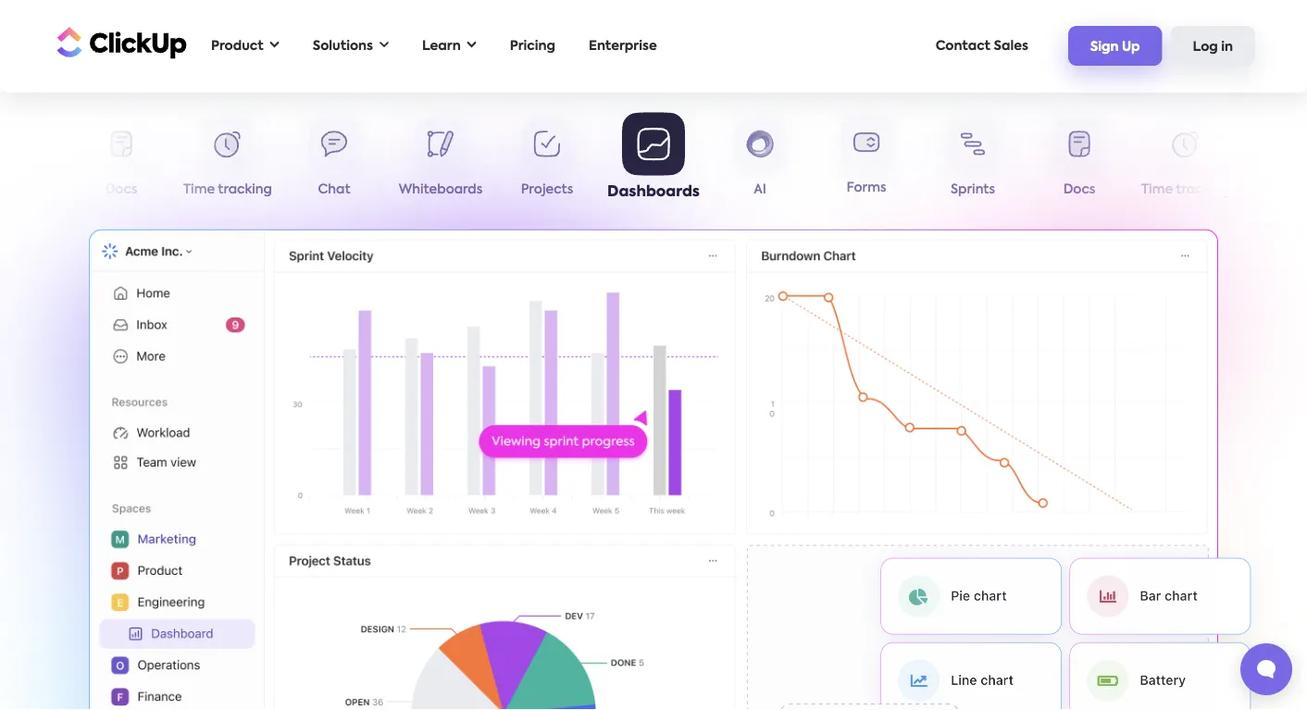 Task type: locate. For each thing, give the bounding box(es) containing it.
0 horizontal spatial sprints button
[[0, 119, 68, 204]]

contact sales link
[[927, 27, 1038, 65]]

learn button
[[413, 27, 486, 65]]

dashboards
[[608, 184, 700, 199]]

sign up
[[1091, 40, 1140, 53]]

2 time from the left
[[1142, 183, 1173, 196]]

product
[[211, 39, 264, 52]]

2 docs from the left
[[1064, 183, 1096, 196]]

0 horizontal spatial time tracking button
[[175, 119, 281, 204]]

time tracking
[[183, 183, 272, 196], [1142, 183, 1231, 196]]

docs button
[[68, 119, 175, 204], [1027, 119, 1133, 204]]

enterprise link
[[580, 27, 666, 65]]

0 horizontal spatial time tracking
[[183, 183, 272, 196]]

clickup image
[[52, 25, 187, 60]]

1 horizontal spatial sprints
[[951, 183, 995, 196]]

1 time tracking button from the left
[[175, 119, 281, 204]]

1 horizontal spatial tracking
[[1176, 183, 1231, 196]]

0 horizontal spatial docs
[[105, 183, 137, 196]]

solutions button
[[303, 27, 398, 65]]

forms button
[[814, 118, 920, 204]]

2 sprints from the left
[[951, 183, 995, 196]]

time tracking button
[[175, 119, 281, 204], [1133, 119, 1239, 204]]

dashboards image
[[89, 229, 1219, 710], [756, 538, 1274, 710]]

1 sprints from the left
[[0, 183, 37, 196]]

1 sprints button from the left
[[0, 119, 68, 204]]

sprints
[[0, 183, 37, 196], [951, 183, 995, 196]]

0 horizontal spatial sprints
[[0, 183, 37, 196]]

enterprise
[[589, 39, 657, 52]]

0 horizontal spatial time
[[183, 183, 215, 196]]

dashboards button
[[601, 112, 707, 204]]

sprints button
[[0, 119, 68, 204], [920, 119, 1027, 204]]

chat button
[[281, 119, 388, 204]]

ai
[[754, 183, 767, 196]]

in
[[1222, 40, 1233, 53]]

time
[[183, 183, 215, 196], [1142, 183, 1173, 196]]

1 horizontal spatial time tracking
[[1142, 183, 1231, 196]]

1 time from the left
[[183, 183, 215, 196]]

sign up button
[[1069, 26, 1163, 66]]

1 horizontal spatial time
[[1142, 183, 1173, 196]]

tracking
[[218, 183, 272, 196], [1176, 183, 1231, 196]]

0 horizontal spatial tracking
[[218, 183, 272, 196]]

1 horizontal spatial sprints button
[[920, 119, 1027, 204]]

1 time tracking from the left
[[183, 183, 272, 196]]

ai button
[[707, 119, 814, 204]]

0 horizontal spatial docs button
[[68, 119, 175, 204]]

1 horizontal spatial docs button
[[1027, 119, 1133, 204]]

1 horizontal spatial docs
[[1064, 183, 1096, 196]]

docs
[[105, 183, 137, 196], [1064, 183, 1096, 196]]

1 horizontal spatial time tracking button
[[1133, 119, 1239, 204]]



Task type: describe. For each thing, give the bounding box(es) containing it.
whiteboards button
[[388, 119, 494, 204]]

log in link
[[1171, 26, 1256, 66]]

whiteboards
[[399, 183, 483, 196]]

projects button
[[494, 119, 601, 204]]

pricing
[[510, 39, 556, 52]]

contact
[[936, 39, 991, 52]]

sign
[[1091, 40, 1119, 53]]

2 time tracking button from the left
[[1133, 119, 1239, 204]]

2 docs button from the left
[[1027, 119, 1133, 204]]

projects
[[521, 183, 573, 196]]

1 docs button from the left
[[68, 119, 175, 204]]

contact sales
[[936, 39, 1029, 52]]

2 tracking from the left
[[1176, 183, 1231, 196]]

2 sprints button from the left
[[920, 119, 1027, 204]]

pricing link
[[501, 27, 565, 65]]

2 time tracking from the left
[[1142, 183, 1231, 196]]

up
[[1122, 40, 1140, 53]]

chat
[[318, 183, 351, 196]]

product button
[[202, 27, 289, 65]]

1 docs from the left
[[105, 183, 137, 196]]

log in
[[1193, 40, 1233, 53]]

1 tracking from the left
[[218, 183, 272, 196]]

sales
[[994, 39, 1029, 52]]

solutions
[[313, 39, 373, 52]]

log
[[1193, 40, 1218, 53]]

learn
[[422, 39, 461, 52]]

forms
[[847, 183, 887, 196]]



Task type: vqa. For each thing, say whether or not it's contained in the screenshot.
the rightmost the 'Dashboards' button
no



